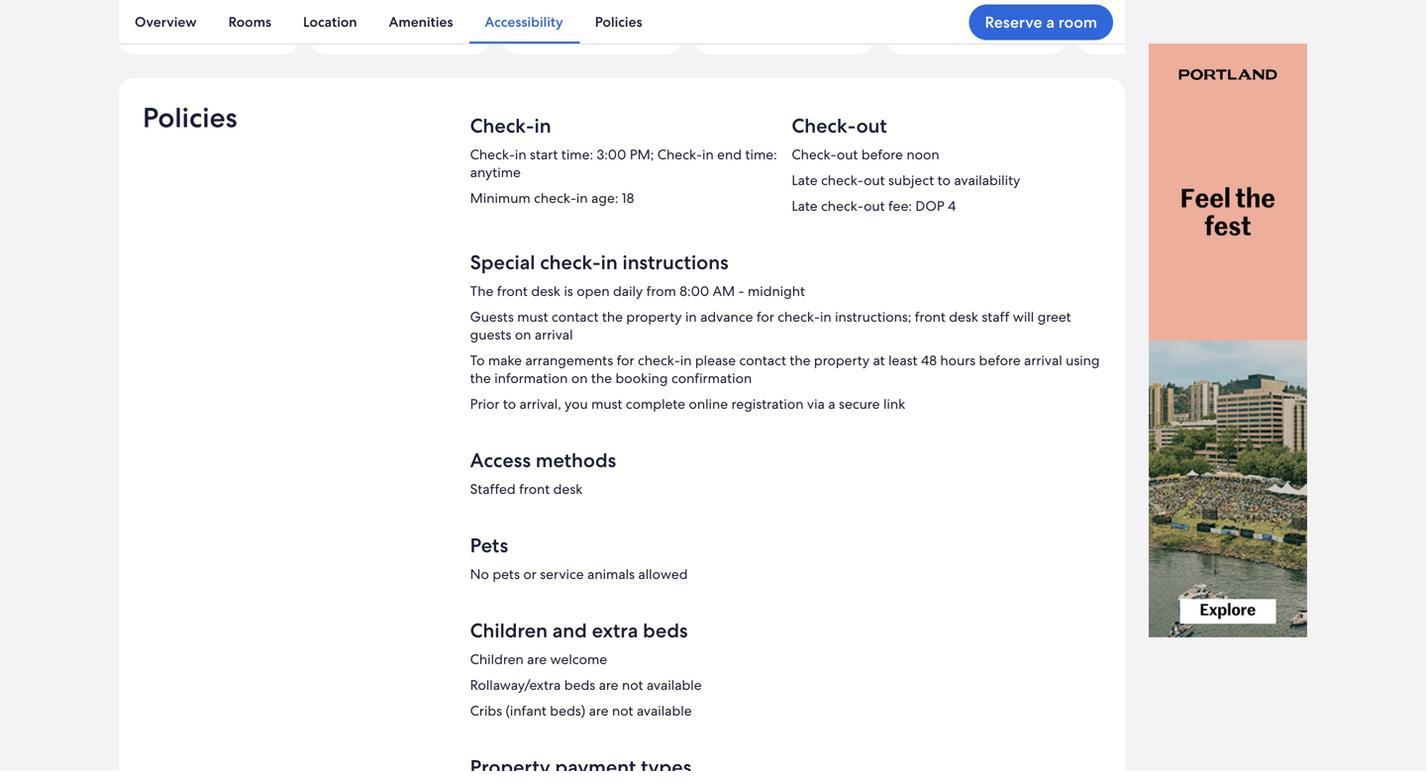 Task type: vqa. For each thing, say whether or not it's contained in the screenshot.
bottom "available"
yes



Task type: describe. For each thing, give the bounding box(es) containing it.
staffed
[[470, 480, 516, 498]]

accessibility link
[[469, 0, 579, 44]]

the down daily
[[602, 308, 623, 326]]

1 late from the top
[[792, 171, 818, 189]]

amenities link
[[373, 0, 469, 44]]

reserve a room button
[[969, 4, 1113, 40]]

is
[[564, 282, 573, 300]]

the
[[470, 282, 494, 300]]

before inside check-out check-out before noon late check-out subject to availability late check-out fee: dop 4
[[862, 146, 903, 163]]

rooms link
[[213, 0, 287, 44]]

and
[[552, 618, 587, 644]]

guests
[[470, 308, 514, 326]]

reserve a room
[[985, 12, 1098, 33]]

using
[[1066, 352, 1100, 369]]

will
[[1013, 308, 1034, 326]]

in left "age:"
[[576, 189, 588, 207]]

in left end
[[702, 146, 714, 163]]

2 out of 30 element
[[311, 0, 491, 54]]

confirmation
[[672, 369, 752, 387]]

cribs
[[470, 702, 502, 720]]

dop
[[916, 197, 945, 215]]

2 late from the top
[[792, 197, 818, 215]]

rooms
[[228, 13, 271, 31]]

per night for 6 out of 30 element
[[1090, 17, 1131, 30]]

open
[[577, 282, 610, 300]]

location link
[[287, 0, 373, 44]]

1 vertical spatial are
[[599, 677, 619, 694]]

amenities
[[389, 13, 453, 31]]

the left booking
[[591, 369, 612, 387]]

per night for 1 out of 30 element
[[131, 17, 172, 30]]

night for 1 out of 30 element
[[149, 17, 172, 30]]

or
[[523, 566, 537, 583]]

rollaway/extra
[[470, 677, 561, 694]]

1 horizontal spatial on
[[571, 369, 588, 387]]

8:00
[[680, 282, 710, 300]]

3 out of 30 element
[[502, 0, 682, 54]]

daily
[[613, 282, 643, 300]]

arrangements
[[525, 352, 613, 369]]

to inside special check-in instructions the front desk is open daily from 8:00 am - midnight guests must contact the property in advance for check-in instructions; front desk staff will greet guests on arrival to make arrangements for check-in please contact the property at least 48 hours before arrival using the information on the booking confirmation prior to arrival, you must complete online registration via a secure link
[[503, 395, 516, 413]]

location
[[303, 13, 357, 31]]

instructions
[[623, 250, 729, 275]]

the up via
[[790, 352, 811, 369]]

per for 1 out of 30 element
[[131, 17, 146, 30]]

0 vertical spatial front
[[497, 282, 528, 300]]

special
[[470, 250, 535, 275]]

2 children from the top
[[470, 651, 524, 669]]

reserve
[[985, 12, 1043, 33]]

minimum
[[470, 189, 531, 207]]

subject
[[889, 171, 934, 189]]

guests
[[470, 326, 512, 344]]

pets
[[493, 566, 520, 583]]

age:
[[591, 189, 619, 207]]

check- inside check-in check-in start time: 3:00 pm; check-in end time: anytime minimum check-in age: 18
[[534, 189, 576, 207]]

access methods staffed front desk
[[470, 448, 616, 498]]

you
[[565, 395, 588, 413]]

midnight
[[748, 282, 805, 300]]

0 horizontal spatial for
[[617, 352, 635, 369]]

special check-in instructions the front desk is open daily from 8:00 am - midnight guests must contact the property in advance for check-in instructions; front desk staff will greet guests on arrival to make arrangements for check-in please contact the property at least 48 hours before arrival using the information on the booking confirmation prior to arrival, you must complete online registration via a secure link
[[470, 250, 1100, 413]]

hours
[[941, 352, 976, 369]]

anytime
[[470, 163, 521, 181]]

a inside special check-in instructions the front desk is open daily from 8:00 am - midnight guests must contact the property in advance for check-in instructions; front desk staff will greet guests on arrival to make arrangements for check-in please contact the property at least 48 hours before arrival using the information on the booking confirmation prior to arrival, you must complete online registration via a secure link
[[828, 395, 836, 413]]

noon
[[907, 146, 940, 163]]

beds)
[[550, 702, 586, 720]]

1 children from the top
[[470, 618, 548, 644]]

0 vertical spatial policies
[[595, 13, 643, 31]]

per night for 2 out of 30 element
[[323, 17, 364, 30]]

pets no pets or service animals allowed
[[470, 533, 688, 583]]

1 vertical spatial must
[[592, 395, 623, 413]]

via
[[807, 395, 825, 413]]

1 horizontal spatial beds
[[643, 618, 688, 644]]

greet
[[1038, 308, 1072, 326]]

start
[[530, 146, 558, 163]]

(infant
[[506, 702, 547, 720]]

2 vertical spatial are
[[589, 702, 609, 720]]

per for 3 out of 30 element
[[514, 17, 530, 30]]

end
[[717, 146, 742, 163]]

complete
[[626, 395, 686, 413]]

0 vertical spatial property
[[626, 308, 682, 326]]

accessibility
[[485, 13, 563, 31]]

1 out of 30 element
[[119, 0, 299, 54]]

room
[[1059, 12, 1098, 33]]

5 out of 30 element
[[886, 0, 1066, 54]]

instructions;
[[835, 308, 912, 326]]

at
[[873, 352, 885, 369]]

extra
[[592, 618, 638, 644]]



Task type: locate. For each thing, give the bounding box(es) containing it.
in left the please
[[680, 352, 692, 369]]

in down 8:00
[[685, 308, 697, 326]]

1 per night from the left
[[131, 17, 172, 30]]

check- up is
[[540, 250, 601, 275]]

policies right accessibility
[[595, 13, 643, 31]]

1 horizontal spatial before
[[979, 352, 1021, 369]]

0 horizontal spatial time:
[[561, 146, 593, 163]]

contact down is
[[552, 308, 599, 326]]

per night left amenities link
[[323, 17, 364, 30]]

desk down the methods
[[553, 480, 583, 498]]

please
[[695, 352, 736, 369]]

1 horizontal spatial contact
[[740, 352, 787, 369]]

am
[[713, 282, 735, 300]]

list containing overview
[[119, 0, 1125, 44]]

to right prior
[[503, 395, 516, 413]]

to up the 4
[[938, 171, 951, 189]]

night inside 6 out of 30 element
[[1107, 17, 1131, 30]]

4 per from the left
[[1090, 17, 1105, 30]]

to inside check-out check-out before noon late check-out subject to availability late check-out fee: dop 4
[[938, 171, 951, 189]]

arrival,
[[520, 395, 561, 413]]

per night left policies link
[[514, 17, 556, 30]]

0 vertical spatial on
[[515, 326, 531, 344]]

2 vertical spatial front
[[519, 480, 550, 498]]

policies down 1 out of 30 element
[[143, 99, 237, 136]]

online
[[689, 395, 728, 413]]

1 horizontal spatial arrival
[[1024, 352, 1063, 369]]

for
[[757, 308, 774, 326], [617, 352, 635, 369]]

late
[[792, 171, 818, 189], [792, 197, 818, 215]]

before right hours
[[979, 352, 1021, 369]]

from
[[646, 282, 676, 300]]

to
[[470, 352, 485, 369]]

18
[[622, 189, 634, 207]]

0 vertical spatial a
[[1047, 12, 1055, 33]]

1 horizontal spatial to
[[938, 171, 951, 189]]

front up 48
[[915, 308, 946, 326]]

4 out of 30 element
[[694, 0, 874, 54]]

a
[[1047, 12, 1055, 33], [828, 395, 836, 413]]

night for 6 out of 30 element
[[1107, 17, 1131, 30]]

2 per from the left
[[323, 17, 338, 30]]

night left rooms link
[[149, 17, 172, 30]]

before inside special check-in instructions the front desk is open daily from 8:00 am - midnight guests must contact the property in advance for check-in instructions; front desk staff will greet guests on arrival to make arrangements for check-in please contact the property at least 48 hours before arrival using the information on the booking confirmation prior to arrival, you must complete online registration via a secure link
[[979, 352, 1021, 369]]

3 per from the left
[[514, 17, 530, 30]]

1 vertical spatial a
[[828, 395, 836, 413]]

1 per from the left
[[131, 17, 146, 30]]

0 horizontal spatial arrival
[[535, 326, 573, 344]]

must
[[517, 308, 548, 326], [592, 395, 623, 413]]

contact up registration
[[740, 352, 787, 369]]

no
[[470, 566, 489, 583]]

-
[[739, 282, 744, 300]]

1 vertical spatial on
[[571, 369, 588, 387]]

2 night from the left
[[340, 17, 364, 30]]

night
[[149, 17, 172, 30], [340, 17, 364, 30], [532, 17, 556, 30], [1107, 17, 1131, 30]]

0 vertical spatial to
[[938, 171, 951, 189]]

front down special
[[497, 282, 528, 300]]

0 vertical spatial are
[[527, 651, 547, 669]]

are down welcome
[[599, 677, 619, 694]]

overview link
[[119, 0, 213, 44]]

property
[[626, 308, 682, 326], [814, 352, 870, 369]]

animals
[[587, 566, 635, 583]]

front inside the access methods staffed front desk
[[519, 480, 550, 498]]

the
[[602, 308, 623, 326], [790, 352, 811, 369], [470, 369, 491, 387], [591, 369, 612, 387]]

time:
[[561, 146, 593, 163], [745, 146, 777, 163]]

before
[[862, 146, 903, 163], [979, 352, 1021, 369]]

3 per night from the left
[[514, 17, 556, 30]]

night for 3 out of 30 element
[[532, 17, 556, 30]]

the up prior
[[470, 369, 491, 387]]

per inside 1 out of 30 element
[[131, 17, 146, 30]]

4
[[948, 197, 956, 215]]

0 vertical spatial desk
[[531, 282, 561, 300]]

0 vertical spatial not
[[622, 677, 643, 694]]

arrival
[[535, 326, 573, 344], [1024, 352, 1063, 369]]

1 vertical spatial contact
[[740, 352, 787, 369]]

access
[[470, 448, 531, 473]]

check- up complete
[[638, 352, 680, 369]]

check-
[[821, 171, 864, 189], [534, 189, 576, 207], [821, 197, 864, 215], [540, 250, 601, 275], [778, 308, 820, 326], [638, 352, 680, 369]]

check-
[[470, 113, 534, 139], [792, 113, 857, 139], [470, 146, 515, 163], [658, 146, 702, 163], [792, 146, 837, 163]]

time: right end
[[745, 146, 777, 163]]

must right guests
[[517, 308, 548, 326]]

2 per night from the left
[[323, 17, 364, 30]]

4 per night from the left
[[1090, 17, 1131, 30]]

check-in check-in start time: 3:00 pm; check-in end time: anytime minimum check-in age: 18
[[470, 113, 777, 207]]

per inside 2 out of 30 element
[[323, 17, 338, 30]]

make
[[488, 352, 522, 369]]

a right via
[[828, 395, 836, 413]]

1 vertical spatial not
[[612, 702, 633, 720]]

property down from
[[626, 308, 682, 326]]

6 out of 30 element
[[1078, 0, 1258, 54]]

list
[[119, 0, 1125, 44]]

methods
[[536, 448, 616, 473]]

1 vertical spatial before
[[979, 352, 1021, 369]]

must right you
[[592, 395, 623, 413]]

0 vertical spatial before
[[862, 146, 903, 163]]

to
[[938, 171, 951, 189], [503, 395, 516, 413]]

in up the open
[[601, 250, 618, 275]]

1 horizontal spatial property
[[814, 352, 870, 369]]

1 horizontal spatial must
[[592, 395, 623, 413]]

per night
[[131, 17, 172, 30], [323, 17, 364, 30], [514, 17, 556, 30], [1090, 17, 1131, 30]]

in up "start"
[[534, 113, 551, 139]]

advance
[[700, 308, 753, 326]]

per
[[131, 17, 146, 30], [323, 17, 338, 30], [514, 17, 530, 30], [1090, 17, 1105, 30]]

1 horizontal spatial policies
[[595, 13, 643, 31]]

per for 6 out of 30 element
[[1090, 17, 1105, 30]]

allowed
[[638, 566, 688, 583]]

night inside 3 out of 30 element
[[532, 17, 556, 30]]

fee:
[[889, 197, 912, 215]]

arrival up the 'arrangements'
[[535, 326, 573, 344]]

booking
[[616, 369, 668, 387]]

1 vertical spatial front
[[915, 308, 946, 326]]

1 horizontal spatial time:
[[745, 146, 777, 163]]

staff
[[982, 308, 1010, 326]]

1 time: from the left
[[561, 146, 593, 163]]

per night inside 3 out of 30 element
[[514, 17, 556, 30]]

not down extra at the bottom left of the page
[[622, 677, 643, 694]]

check-out check-out before noon late check-out subject to availability late check-out fee: dop 4
[[792, 113, 1021, 215]]

desk left is
[[531, 282, 561, 300]]

1 vertical spatial available
[[637, 702, 692, 720]]

0 horizontal spatial on
[[515, 326, 531, 344]]

night left policies link
[[532, 17, 556, 30]]

0 horizontal spatial beds
[[564, 677, 596, 694]]

0 vertical spatial beds
[[643, 618, 688, 644]]

0 vertical spatial for
[[757, 308, 774, 326]]

pets
[[470, 533, 508, 559]]

per inside 6 out of 30 element
[[1090, 17, 1105, 30]]

check- left fee:
[[821, 197, 864, 215]]

time: right "start"
[[561, 146, 593, 163]]

are right beds)
[[589, 702, 609, 720]]

on up you
[[571, 369, 588, 387]]

night left amenities link
[[340, 17, 364, 30]]

0 horizontal spatial property
[[626, 308, 682, 326]]

policies
[[595, 13, 643, 31], [143, 99, 237, 136]]

beds down welcome
[[564, 677, 596, 694]]

per night inside 6 out of 30 element
[[1090, 17, 1131, 30]]

1 vertical spatial late
[[792, 197, 818, 215]]

link
[[884, 395, 906, 413]]

beds right extra at the bottom left of the page
[[643, 618, 688, 644]]

service
[[540, 566, 584, 583]]

0 horizontal spatial to
[[503, 395, 516, 413]]

a inside "reserve a room" button
[[1047, 12, 1055, 33]]

registration
[[732, 395, 804, 413]]

night inside 1 out of 30 element
[[149, 17, 172, 30]]

2 time: from the left
[[745, 146, 777, 163]]

per inside 3 out of 30 element
[[514, 17, 530, 30]]

per night for 3 out of 30 element
[[514, 17, 556, 30]]

pm;
[[630, 146, 654, 163]]

in left instructions;
[[820, 308, 832, 326]]

0 horizontal spatial a
[[828, 395, 836, 413]]

0 horizontal spatial contact
[[552, 308, 599, 326]]

night right the room
[[1107, 17, 1131, 30]]

night inside 2 out of 30 element
[[340, 17, 364, 30]]

0 vertical spatial late
[[792, 171, 818, 189]]

4 night from the left
[[1107, 17, 1131, 30]]

desk inside the access methods staffed front desk
[[553, 480, 583, 498]]

overview
[[135, 13, 197, 31]]

contact
[[552, 308, 599, 326], [740, 352, 787, 369]]

0 vertical spatial must
[[517, 308, 548, 326]]

arrival left using
[[1024, 352, 1063, 369]]

policies link
[[579, 0, 658, 44]]

prior
[[470, 395, 500, 413]]

check- left subject
[[821, 171, 864, 189]]

available
[[647, 677, 702, 694], [637, 702, 692, 720]]

1 vertical spatial desk
[[949, 308, 979, 326]]

are up rollaway/extra at left
[[527, 651, 547, 669]]

1 vertical spatial policies
[[143, 99, 237, 136]]

0 vertical spatial available
[[647, 677, 702, 694]]

secure
[[839, 395, 880, 413]]

0 horizontal spatial before
[[862, 146, 903, 163]]

not right beds)
[[612, 702, 633, 720]]

front right staffed
[[519, 480, 550, 498]]

desk left staff
[[949, 308, 979, 326]]

1 night from the left
[[149, 17, 172, 30]]

in left "start"
[[515, 146, 527, 163]]

0 vertical spatial contact
[[552, 308, 599, 326]]

for up complete
[[617, 352, 635, 369]]

0 vertical spatial arrival
[[535, 326, 573, 344]]

1 horizontal spatial a
[[1047, 12, 1055, 33]]

1 vertical spatial beds
[[564, 677, 596, 694]]

per night left rooms link
[[131, 17, 172, 30]]

property left at
[[814, 352, 870, 369]]

availability
[[954, 171, 1021, 189]]

1 vertical spatial arrival
[[1024, 352, 1063, 369]]

1 horizontal spatial for
[[757, 308, 774, 326]]

on up make
[[515, 326, 531, 344]]

1 vertical spatial to
[[503, 395, 516, 413]]

per night inside 1 out of 30 element
[[131, 17, 172, 30]]

2 vertical spatial desk
[[553, 480, 583, 498]]

a left the room
[[1047, 12, 1055, 33]]

0 horizontal spatial must
[[517, 308, 548, 326]]

welcome
[[550, 651, 607, 669]]

per night inside 2 out of 30 element
[[323, 17, 364, 30]]

for down midnight
[[757, 308, 774, 326]]

1 vertical spatial property
[[814, 352, 870, 369]]

check- down midnight
[[778, 308, 820, 326]]

desk
[[531, 282, 561, 300], [949, 308, 979, 326], [553, 480, 583, 498]]

beds
[[643, 618, 688, 644], [564, 677, 596, 694]]

are
[[527, 651, 547, 669], [599, 677, 619, 694], [589, 702, 609, 720]]

children
[[470, 618, 548, 644], [470, 651, 524, 669]]

0 vertical spatial children
[[470, 618, 548, 644]]

front
[[497, 282, 528, 300], [915, 308, 946, 326], [519, 480, 550, 498]]

information
[[495, 369, 568, 387]]

1 vertical spatial children
[[470, 651, 524, 669]]

0 horizontal spatial policies
[[143, 99, 237, 136]]

before up subject
[[862, 146, 903, 163]]

3:00
[[597, 146, 626, 163]]

night for 2 out of 30 element
[[340, 17, 364, 30]]

least
[[889, 352, 918, 369]]

48
[[921, 352, 937, 369]]

in
[[534, 113, 551, 139], [515, 146, 527, 163], [702, 146, 714, 163], [576, 189, 588, 207], [601, 250, 618, 275], [685, 308, 697, 326], [820, 308, 832, 326], [680, 352, 692, 369]]

children and extra beds children are welcome rollaway/extra beds are not available cribs (infant beds) are not available
[[470, 618, 702, 720]]

1 vertical spatial for
[[617, 352, 635, 369]]

per night right reserve
[[1090, 17, 1131, 30]]

check- down "start"
[[534, 189, 576, 207]]

per for 2 out of 30 element
[[323, 17, 338, 30]]

3 night from the left
[[532, 17, 556, 30]]



